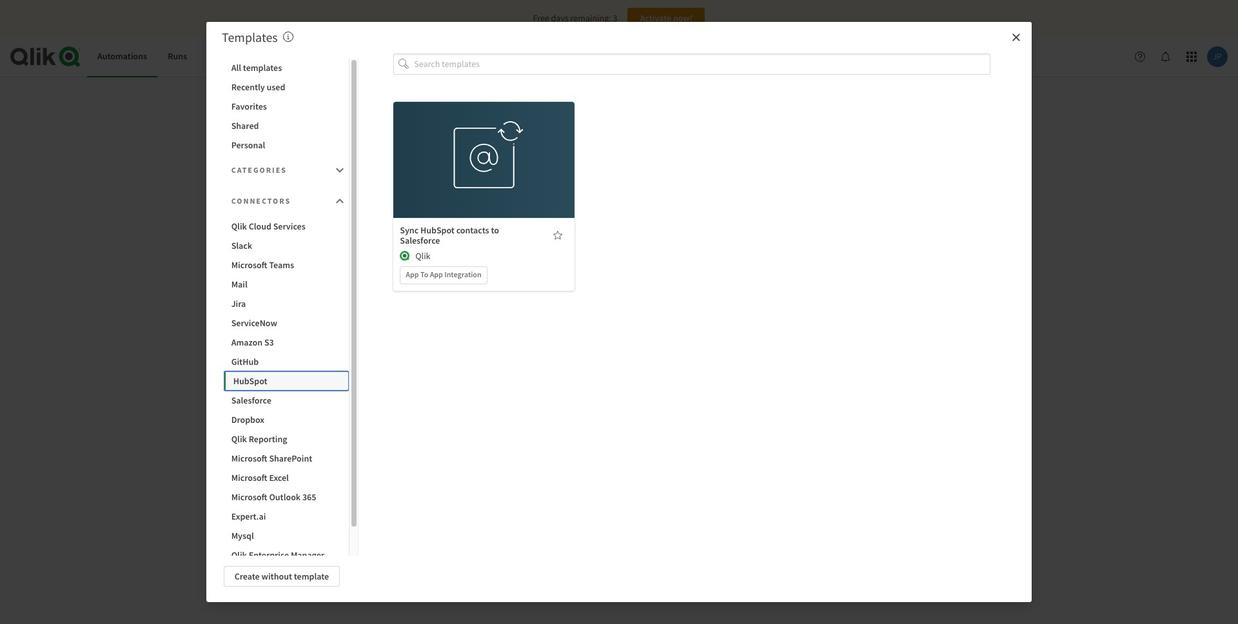 Task type: describe. For each thing, give the bounding box(es) containing it.
qlik for qlik reporting
[[231, 434, 247, 445]]

mysql
[[231, 530, 254, 542]]

personal button
[[224, 136, 349, 155]]

mail
[[231, 279, 248, 290]]

sync
[[400, 224, 419, 236]]

use template
[[459, 140, 510, 151]]

microsoft for microsoft excel
[[231, 472, 268, 484]]

to
[[421, 269, 429, 279]]

microsoft teams
[[231, 259, 294, 271]]

microsoft for microsoft teams
[[231, 259, 268, 271]]

cloud
[[249, 221, 272, 232]]

qlik for qlik enterprise manager
[[231, 550, 247, 561]]

runs button
[[158, 36, 198, 77]]

activate now!
[[641, 12, 693, 24]]

now!
[[674, 12, 693, 24]]

connections button
[[246, 36, 316, 77]]

metrics
[[208, 50, 236, 62]]

salesforce inside button
[[231, 395, 272, 407]]

mysql button
[[224, 527, 349, 546]]

manager
[[291, 550, 325, 561]]

metrics button
[[198, 36, 246, 77]]

3
[[613, 12, 618, 24]]

teams
[[269, 259, 294, 271]]

qlik cloud services button
[[224, 217, 349, 236]]

amazon s3 button
[[224, 333, 349, 352]]

tab list containing automations
[[87, 36, 316, 77]]

connectors
[[231, 196, 291, 206]]

free
[[533, 12, 550, 24]]

dropbox
[[231, 414, 265, 426]]

microsoft excel button
[[224, 468, 349, 488]]

shared
[[231, 120, 259, 132]]

add to favorites image
[[553, 230, 564, 240]]

remaining:
[[571, 12, 612, 24]]

microsoft sharepoint
[[231, 453, 313, 465]]

create without template
[[235, 571, 329, 583]]

jira
[[231, 298, 246, 310]]

connectors button
[[224, 188, 349, 214]]

microsoft for microsoft sharepoint
[[231, 453, 268, 465]]

Search templates text field
[[414, 54, 991, 75]]

integration
[[445, 269, 482, 279]]

templates
[[222, 29, 278, 45]]

days
[[551, 12, 569, 24]]

qlik image
[[400, 251, 411, 261]]

recently
[[231, 81, 265, 93]]

mail button
[[224, 275, 349, 294]]

amazon s3
[[231, 337, 274, 348]]

hubspot button
[[224, 372, 349, 391]]

0 horizontal spatial template
[[294, 571, 329, 583]]

services
[[273, 221, 306, 232]]

to
[[491, 224, 499, 236]]

recently used button
[[224, 77, 349, 97]]

create
[[235, 571, 260, 583]]

personal
[[231, 139, 265, 151]]

microsoft excel
[[231, 472, 289, 484]]

templates are pre-built automations that help you automate common business workflows. get started by selecting one of the pre-built templates or choose the blank canvas to build an automation from scratch. image
[[283, 32, 293, 42]]

templates
[[243, 62, 282, 74]]

enterprise
[[249, 550, 289, 561]]

servicenow button
[[224, 314, 349, 333]]

details
[[471, 168, 498, 180]]

slack button
[[224, 236, 349, 256]]



Task type: vqa. For each thing, say whether or not it's contained in the screenshot.
left CUSTOMIZE
no



Task type: locate. For each thing, give the bounding box(es) containing it.
app to app integration
[[406, 269, 482, 279]]

reporting
[[249, 434, 288, 445]]

salesforce inside sync hubspot contacts to salesforce
[[400, 235, 440, 246]]

all
[[231, 62, 241, 74]]

create without template button
[[224, 567, 340, 587]]

qlik enterprise manager
[[231, 550, 325, 561]]

use
[[459, 140, 473, 151]]

2 app from the left
[[430, 269, 443, 279]]

microsoft outlook 365 button
[[224, 488, 349, 507]]

app
[[406, 269, 419, 279], [430, 269, 443, 279]]

0 horizontal spatial app
[[406, 269, 419, 279]]

jira button
[[224, 294, 349, 314]]

activate now! link
[[628, 8, 706, 28]]

qlik cloud services
[[231, 221, 306, 232]]

1 horizontal spatial template
[[475, 140, 510, 151]]

slack
[[231, 240, 252, 252]]

activate
[[641, 12, 672, 24]]

microsoft down qlik reporting
[[231, 453, 268, 465]]

close image
[[1012, 32, 1022, 43]]

1 horizontal spatial hubspot
[[421, 224, 455, 236]]

use template button
[[444, 135, 525, 156]]

salesforce up dropbox
[[231, 395, 272, 407]]

all templates button
[[224, 58, 349, 77]]

excel
[[269, 472, 289, 484]]

details button
[[444, 164, 525, 184]]

used
[[267, 81, 285, 93]]

categories button
[[224, 157, 349, 183]]

sharepoint
[[269, 453, 313, 465]]

microsoft down slack
[[231, 259, 268, 271]]

app right to
[[430, 269, 443, 279]]

microsoft teams button
[[224, 256, 349, 275]]

app left to
[[406, 269, 419, 279]]

hubspot down github
[[233, 376, 268, 387]]

s3
[[264, 337, 274, 348]]

template
[[475, 140, 510, 151], [294, 571, 329, 583]]

hubspot right sync
[[421, 224, 455, 236]]

microsoft up expert.ai
[[231, 492, 268, 503]]

microsoft outlook 365
[[231, 492, 317, 503]]

favorites
[[231, 101, 267, 112]]

qlik down 'mysql'
[[231, 550, 247, 561]]

0 horizontal spatial hubspot
[[233, 376, 268, 387]]

hubspot inside button
[[233, 376, 268, 387]]

microsoft for microsoft outlook 365
[[231, 492, 268, 503]]

0 vertical spatial salesforce
[[400, 235, 440, 246]]

free days remaining: 3
[[533, 12, 618, 24]]

microsoft
[[231, 259, 268, 271], [231, 453, 268, 465], [231, 472, 268, 484], [231, 492, 268, 503]]

runs
[[168, 50, 187, 62]]

without
[[262, 571, 292, 583]]

qlik up slack
[[231, 221, 247, 232]]

1 app from the left
[[406, 269, 419, 279]]

qlik
[[231, 221, 247, 232], [416, 250, 431, 262], [231, 434, 247, 445], [231, 550, 247, 561]]

sync hubspot contacts to salesforce
[[400, 224, 499, 246]]

template down manager
[[294, 571, 329, 583]]

salesforce button
[[224, 391, 349, 410]]

3 microsoft from the top
[[231, 472, 268, 484]]

template right use on the left top
[[475, 140, 510, 151]]

0 vertical spatial hubspot
[[421, 224, 455, 236]]

servicenow
[[231, 317, 277, 329]]

recently used
[[231, 81, 285, 93]]

salesforce
[[400, 235, 440, 246], [231, 395, 272, 407]]

1 vertical spatial hubspot
[[233, 376, 268, 387]]

365
[[303, 492, 317, 503]]

4 microsoft from the top
[[231, 492, 268, 503]]

1 horizontal spatial app
[[430, 269, 443, 279]]

qlik down dropbox
[[231, 434, 247, 445]]

favorites button
[[224, 97, 349, 116]]

qlik right 'qlik' icon
[[416, 250, 431, 262]]

qlik reporting button
[[224, 430, 349, 449]]

1 microsoft from the top
[[231, 259, 268, 271]]

amazon
[[231, 337, 263, 348]]

0 vertical spatial template
[[475, 140, 510, 151]]

dropbox button
[[224, 410, 349, 430]]

connections
[[257, 50, 305, 62]]

tab list
[[87, 36, 316, 77]]

automations
[[97, 50, 147, 62]]

1 vertical spatial salesforce
[[231, 395, 272, 407]]

automations button
[[87, 36, 158, 77]]

1 vertical spatial template
[[294, 571, 329, 583]]

expert.ai
[[231, 511, 266, 523]]

categories
[[231, 165, 287, 175]]

all templates
[[231, 62, 282, 74]]

outlook
[[269, 492, 301, 503]]

hubspot
[[421, 224, 455, 236], [233, 376, 268, 387]]

microsoft left excel
[[231, 472, 268, 484]]

microsoft inside "button"
[[231, 259, 268, 271]]

templates are pre-built automations that help you automate common business workflows. get started by selecting one of the pre-built templates or choose the blank canvas to build an automation from scratch. tooltip
[[283, 29, 293, 45]]

qlik enterprise manager button
[[224, 546, 349, 565]]

github
[[231, 356, 259, 368]]

expert.ai button
[[224, 507, 349, 527]]

qlik inside button
[[231, 550, 247, 561]]

2 microsoft from the top
[[231, 453, 268, 465]]

shared button
[[224, 116, 349, 136]]

hubspot inside sync hubspot contacts to salesforce
[[421, 224, 455, 236]]

microsoft sharepoint button
[[224, 449, 349, 468]]

salesforce up 'qlik' icon
[[400, 235, 440, 246]]

qlik for qlik cloud services
[[231, 221, 247, 232]]

1 horizontal spatial salesforce
[[400, 235, 440, 246]]

0 horizontal spatial salesforce
[[231, 395, 272, 407]]

qlik reporting
[[231, 434, 288, 445]]

contacts
[[457, 224, 490, 236]]

qlik for qlik
[[416, 250, 431, 262]]

github button
[[224, 352, 349, 372]]



